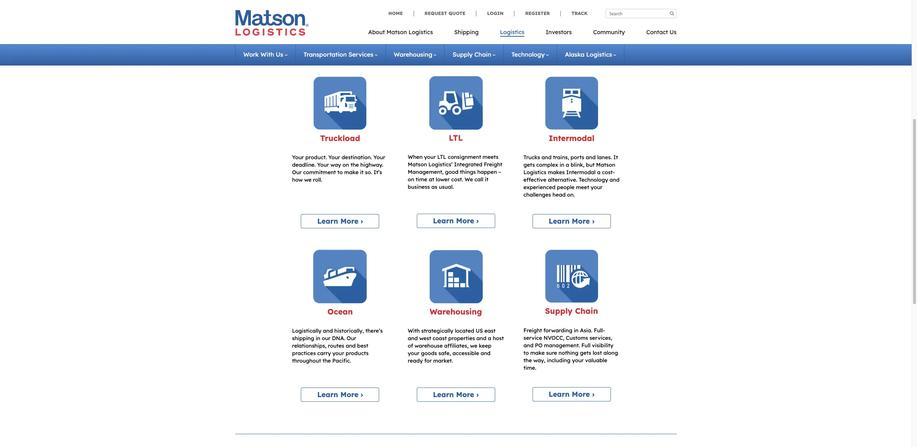 Task type: locate. For each thing, give the bounding box(es) containing it.
it
[[360, 169, 364, 176], [485, 176, 489, 183]]

network
[[505, 30, 530, 38]]

us right contact
[[670, 29, 677, 36]]

supply down freight
[[453, 51, 473, 58]]

0 horizontal spatial forwarding
[[544, 327, 573, 334]]

the down destination.
[[351, 161, 359, 168]]

your inside 'with strategically located us east and west coast properties and a host of warehouse affiliates, we keep your goods safe, accessible and ready for market.'
[[408, 350, 420, 357]]

1 vertical spatial we
[[470, 343, 478, 349]]

the inside your product. your destination. your deadline.  your way on the highway. our commitment to make it so. it's how we roll.
[[351, 161, 359, 168]]

warehousing
[[394, 51, 433, 58], [430, 307, 482, 317]]

0 horizontal spatial ltl
[[438, 154, 447, 160]]

complex
[[537, 161, 559, 168]]

warehousing link up located
[[430, 307, 482, 317]]

0 horizontal spatial to
[[338, 169, 343, 176]]

our
[[292, 169, 302, 176], [347, 335, 357, 342]]

alaska logistics link
[[565, 51, 617, 58]]

matson inside top menu navigation
[[387, 29, 407, 36]]

learn more › link
[[417, 214, 495, 228], [301, 214, 380, 228], [533, 214, 611, 228], [533, 387, 611, 401], [417, 388, 495, 402], [301, 388, 380, 402]]

and down cost-
[[610, 176, 620, 183]]

to down contact us
[[661, 40, 667, 49]]

more for ltl
[[456, 216, 475, 225]]

0 horizontal spatial technology
[[512, 51, 545, 58]]

supply chain up asia.
[[546, 306, 599, 316]]

1 vertical spatial supply chain link
[[546, 306, 599, 316]]

1 vertical spatial chain
[[576, 306, 599, 316]]

2 vertical spatial a
[[488, 335, 492, 342]]

learn more › for truckload
[[318, 217, 363, 226]]

1 horizontal spatial to
[[524, 349, 529, 356]]

in down the trains,
[[560, 161, 565, 168]]

chain down freight
[[475, 51, 492, 58]]

gets inside trucks and trains, ports and lanes. it gets complex in a blink, but matson logistics makes intermodal a cost- effective alternative. technology and experienced people meet your challenges head on.
[[524, 161, 535, 168]]

freight forwarding in asia. full- service nvocc, customs services, and po management. full visibility to make sure nothing gets lost along the way, including your valuable time.
[[524, 327, 619, 371]]

0 vertical spatial make
[[345, 169, 359, 176]]

matson inside trucks and trains, ports and lanes. it gets complex in a blink, but matson logistics makes intermodal a cost- effective alternative. technology and experienced people meet your challenges head on.
[[597, 161, 616, 168]]

with
[[532, 30, 545, 38]]

1 vertical spatial to
[[338, 169, 343, 176]]

1 horizontal spatial our
[[347, 335, 357, 342]]

login link
[[477, 10, 515, 16]]

when
[[408, 154, 423, 160]]

intermodal up ports on the top right of page
[[549, 133, 595, 143]]

0 horizontal spatial us
[[276, 51, 283, 58]]

learn more › for supply chain
[[549, 390, 595, 399]]

your inside logistically and historically, there's shipping in our dna. our relationships, routes and best practices carry your products throughout the pacific.
[[333, 350, 344, 357]]

best
[[357, 343, 369, 349]]

None search field
[[606, 9, 677, 18]]

on inside your product. your destination. your deadline.  your way on the highway. our commitment to make it so. it's how we roll.
[[343, 161, 349, 168]]

integrated,
[[559, 30, 593, 38]]

0 horizontal spatial we
[[304, 176, 312, 183]]

1 vertical spatial on
[[408, 176, 415, 183]]

contact us link
[[636, 26, 677, 41]]

on right way
[[343, 161, 349, 168]]

your inside freight forwarding in asia. full- service nvocc, customs services, and po management. full visibility to make sure nothing gets lost along the way, including your valuable time.
[[572, 357, 584, 364]]

we left roll.
[[304, 176, 312, 183]]

a inside 'with strategically located us east and west coast properties and a host of warehouse affiliates, we keep your goods safe, accessible and ready for market.'
[[488, 335, 492, 342]]

your
[[292, 154, 304, 161], [329, 154, 340, 161], [374, 154, 386, 161], [317, 161, 329, 168]]

1 vertical spatial forwarding
[[544, 327, 573, 334]]

more for truckload
[[341, 217, 359, 226]]

community link
[[583, 26, 636, 41]]

1 horizontal spatial us
[[670, 29, 677, 36]]

logistics up effective
[[524, 169, 547, 176]]

business
[[408, 184, 430, 190]]

the inside logistically and historically, there's shipping in our dna. our relationships, routes and best practices carry your products throughout the pacific.
[[323, 358, 331, 364]]

ltl inside when your ltl consignment meets matson logistics' integrated freight management, good things happen – on time at lower cost. we call it business as usual.
[[438, 154, 447, 160]]

make inside freight forwarding in asia. full- service nvocc, customs services, and po management. full visibility to make sure nothing gets lost along the way, including your valuable time.
[[531, 349, 545, 356]]

learn more › for ocean
[[318, 390, 363, 399]]

technology down asia at right
[[512, 51, 545, 58]]

0 vertical spatial with
[[261, 51, 274, 58]]

learn for intermodal
[[549, 217, 570, 226]]

asia
[[525, 40, 539, 49]]

make down destination.
[[345, 169, 359, 176]]

logistically and historically, there's shipping in our dna. our relationships, routes and best practices carry your products throughout the pacific.
[[292, 328, 383, 364]]

more for warehousing
[[456, 390, 475, 399]]

your down routes
[[333, 350, 344, 357]]

of up the ready
[[408, 343, 413, 349]]

services, and
[[581, 40, 622, 49]]

request
[[425, 10, 447, 16]]

warehousing link down matson's
[[394, 51, 437, 58]]

2 vertical spatial to
[[524, 349, 529, 356]]

0 horizontal spatial of
[[399, 30, 406, 38]]

learn more › for warehousing
[[433, 390, 479, 399]]

learn for supply chain
[[549, 390, 570, 399]]

0 vertical spatial our
[[547, 30, 557, 38]]

with
[[261, 51, 274, 58], [408, 328, 420, 334]]

supply chain down freight
[[453, 51, 492, 58]]

0 horizontal spatial gets
[[524, 161, 535, 168]]

freight up service at the bottom right of page
[[524, 327, 542, 334]]

learn for warehousing
[[433, 390, 454, 399]]

learn more › for ltl
[[433, 216, 479, 225]]

it
[[614, 154, 619, 161]]

0 horizontal spatial on
[[343, 161, 349, 168]]

in inside freight forwarding in asia. full- service nvocc, customs services, and po management. full visibility to make sure nothing gets lost along the way, including your valuable time.
[[574, 327, 579, 334]]

intermodal down blink,
[[567, 169, 596, 176]]

1987, we
[[280, 30, 306, 38]]

it left so.
[[360, 169, 364, 176]]

matson down when
[[408, 161, 427, 168]]

1 horizontal spatial freight
[[524, 327, 542, 334]]

happen
[[478, 169, 497, 175]]

your up logistics'
[[424, 154, 436, 160]]

1 horizontal spatial technology
[[579, 176, 609, 183]]

0 vertical spatial on
[[343, 161, 349, 168]]

1 horizontal spatial forwarding
[[624, 40, 659, 49]]

0 vertical spatial gets
[[524, 161, 535, 168]]

chain
[[475, 51, 492, 58], [576, 306, 599, 316]]

trucks and trains, ports and lanes. it gets complex in a blink, but matson logistics makes intermodal a cost- effective alternative. technology and experienced people meet your challenges head on.
[[524, 154, 620, 198]]

ltl up logistics'
[[438, 154, 447, 160]]

warehousing up located
[[430, 307, 482, 317]]

0 horizontal spatial it
[[360, 169, 364, 176]]

matson up brokerage,
[[387, 29, 407, 36]]

ready
[[408, 358, 423, 364]]

1 vertical spatial with
[[408, 328, 420, 334]]

learn more › link for ocean
[[301, 388, 380, 402]]

technology up meet
[[579, 176, 609, 183]]

1 vertical spatial technology
[[579, 176, 609, 183]]

about
[[255, 13, 273, 21]]

1 horizontal spatial supply
[[546, 306, 573, 316]]

warehouse
[[415, 343, 443, 349]]

0 horizontal spatial freight
[[484, 161, 503, 168]]

1 vertical spatial a
[[598, 169, 601, 176]]

chain
[[563, 40, 580, 49]]

supply chain link down freight
[[453, 51, 496, 58]]

company
[[340, 13, 369, 21]]

1 vertical spatial our
[[322, 335, 331, 342]]

technology inside trucks and trains, ports and lanes. it gets complex in a blink, but matson logistics makes intermodal a cost- effective alternative. technology and experienced people meet your challenges head on.
[[579, 176, 609, 183]]

0 horizontal spatial a
[[488, 335, 492, 342]]

freight inside when your ltl consignment meets matson logistics' integrated freight management, good things happen – on time at lower cost. we call it business as usual.
[[484, 161, 503, 168]]

supply chain link up asia.
[[546, 306, 599, 316]]

matson's
[[407, 30, 435, 38]]

to down way
[[338, 169, 343, 176]]

and down service at the bottom right of page
[[524, 342, 534, 349]]

2 horizontal spatial the
[[524, 357, 532, 364]]

our inside logistically and historically, there's shipping in our dna. our relationships, routes and best practices carry your products throughout the pacific.
[[322, 335, 331, 342]]

1 horizontal spatial it
[[485, 176, 489, 183]]

0 vertical spatial to
[[661, 40, 667, 49]]

to up time.
[[524, 349, 529, 356]]

warehousing,
[[414, 40, 456, 49]]

matson right us:
[[285, 13, 308, 21]]

forwarding down logistics on the right
[[624, 40, 659, 49]]

investors link
[[536, 26, 583, 41]]

your right meet
[[591, 184, 603, 191]]

0 horizontal spatial make
[[345, 169, 359, 176]]

logistics
[[630, 30, 655, 38]]

in up customs
[[574, 327, 579, 334]]

1 vertical spatial us
[[276, 51, 283, 58]]

a down east
[[488, 335, 492, 342]]

your up the ready
[[408, 350, 420, 357]]

sure
[[547, 349, 558, 356]]

deadline.
[[292, 161, 316, 168]]

our inside established in 1987, we extend the geographic reach of matson's ocean transportation network with our integrated, asset-light logistics services that include rail intermodal, highway brokerage, warehousing, freight consolidation, asia supply chain services, and forwarding to alaska.
[[547, 30, 557, 38]]

cost.
[[452, 176, 464, 183]]

and up complex
[[542, 154, 552, 161]]

valuable
[[586, 357, 608, 364]]

learn
[[235, 13, 253, 21], [433, 216, 454, 225], [318, 217, 338, 226], [549, 217, 570, 226], [549, 390, 570, 399], [433, 390, 454, 399], [318, 390, 338, 399]]

a left cost-
[[598, 169, 601, 176]]

the down carry
[[323, 358, 331, 364]]

0 horizontal spatial supply chain link
[[453, 51, 496, 58]]

1 horizontal spatial with
[[408, 328, 420, 334]]

us
[[476, 328, 483, 334]]

dna.
[[332, 335, 345, 342]]

our left dna.
[[322, 335, 331, 342]]

0 vertical spatial a
[[566, 161, 570, 168]]

1 horizontal spatial chain
[[576, 306, 599, 316]]

1 vertical spatial it
[[485, 176, 489, 183]]

make down po
[[531, 349, 545, 356]]

gets down the full
[[580, 349, 592, 356]]

on left time
[[408, 176, 415, 183]]

our up supply
[[547, 30, 557, 38]]

logistics up 'extend the'
[[310, 13, 338, 21]]

your up way
[[329, 154, 340, 161]]

1 horizontal spatial a
[[566, 161, 570, 168]]

of up brokerage,
[[399, 30, 406, 38]]

us down include
[[276, 51, 283, 58]]

things
[[460, 169, 476, 175]]

supply
[[541, 40, 561, 49]]

truckload
[[320, 133, 360, 143]]

services,
[[590, 334, 613, 341]]

0 horizontal spatial our
[[292, 169, 302, 176]]

0 horizontal spatial chain
[[475, 51, 492, 58]]

on
[[343, 161, 349, 168], [408, 176, 415, 183]]

0 vertical spatial supply chain
[[453, 51, 492, 58]]

matson down lanes. on the right top of page
[[597, 161, 616, 168]]

0 vertical spatial it
[[360, 169, 364, 176]]

nvocc,
[[544, 334, 565, 341]]

1 vertical spatial freight
[[524, 327, 542, 334]]

1 horizontal spatial we
[[470, 343, 478, 349]]

it down happen
[[485, 176, 489, 183]]

1 vertical spatial intermodal
[[567, 169, 596, 176]]

learn for ltl
[[433, 216, 454, 225]]

warehousing down brokerage,
[[394, 51, 433, 58]]

affiliates,
[[445, 343, 469, 349]]

a
[[566, 161, 570, 168], [598, 169, 601, 176], [488, 335, 492, 342]]

more for intermodal
[[572, 217, 590, 226]]

with down that
[[261, 51, 274, 58]]

0 vertical spatial freight
[[484, 161, 503, 168]]

alaska
[[565, 51, 585, 58]]

register link
[[515, 10, 561, 16]]

makes
[[548, 169, 565, 176]]

0 vertical spatial of
[[399, 30, 406, 38]]

your inside when your ltl consignment meets matson logistics' integrated freight management, good things happen – on time at lower cost. we call it business as usual.
[[424, 154, 436, 160]]

our down historically,
[[347, 335, 357, 342]]

1 vertical spatial of
[[408, 343, 413, 349]]

1 horizontal spatial make
[[531, 349, 545, 356]]

we
[[304, 176, 312, 183], [470, 343, 478, 349]]

the up time.
[[524, 357, 532, 364]]

freight down meets at top
[[484, 161, 503, 168]]

learn for truckload
[[318, 217, 338, 226]]

lanes.
[[598, 154, 612, 161]]

and left west
[[408, 335, 418, 342]]

with up west
[[408, 328, 420, 334]]

2 horizontal spatial to
[[661, 40, 667, 49]]

west
[[420, 335, 432, 342]]

ports
[[571, 154, 585, 161]]

0 vertical spatial we
[[304, 176, 312, 183]]

forwarding up nvocc,
[[544, 327, 573, 334]]

1 horizontal spatial of
[[408, 343, 413, 349]]

search image
[[670, 11, 675, 16]]

we up "accessible"
[[470, 343, 478, 349]]

your down nothing
[[572, 357, 584, 364]]

usual.
[[439, 184, 454, 190]]

contact
[[647, 29, 669, 36]]

us
[[670, 29, 677, 36], [276, 51, 283, 58]]

include
[[277, 40, 300, 49]]

in up that
[[273, 30, 278, 38]]

and up dna.
[[323, 328, 333, 334]]

0 horizontal spatial supply
[[453, 51, 473, 58]]

of
[[399, 30, 406, 38], [408, 343, 413, 349]]

matson logistics company profile link
[[285, 13, 391, 21]]

people
[[557, 184, 575, 191]]

0 horizontal spatial supply chain
[[453, 51, 492, 58]]

technology link
[[512, 51, 549, 58]]

0 vertical spatial ltl
[[449, 133, 463, 143]]

1 horizontal spatial the
[[351, 161, 359, 168]]

ltl up consignment
[[449, 133, 463, 143]]

blink,
[[571, 161, 585, 168]]

0 horizontal spatial our
[[322, 335, 331, 342]]

1 vertical spatial make
[[531, 349, 545, 356]]

our up how
[[292, 169, 302, 176]]

1 vertical spatial gets
[[580, 349, 592, 356]]

chain up asia.
[[576, 306, 599, 316]]

0 vertical spatial us
[[670, 29, 677, 36]]

› for ocean
[[361, 390, 363, 399]]

1 horizontal spatial our
[[547, 30, 557, 38]]

customs
[[566, 334, 589, 341]]

0 vertical spatial chain
[[475, 51, 492, 58]]

forwarding inside established in 1987, we extend the geographic reach of matson's ocean transportation network with our integrated, asset-light logistics services that include rail intermodal, highway brokerage, warehousing, freight consolidation, asia supply chain services, and forwarding to alaska.
[[624, 40, 659, 49]]

accessible
[[453, 350, 479, 357]]

supply up nvocc,
[[546, 306, 573, 316]]

market.
[[434, 358, 453, 364]]

1 vertical spatial our
[[347, 335, 357, 342]]

it inside your product. your destination. your deadline.  your way on the highway. our commitment to make it so. it's how we roll.
[[360, 169, 364, 176]]

0 horizontal spatial the
[[323, 358, 331, 364]]

a down the trains,
[[566, 161, 570, 168]]

it inside when your ltl consignment meets matson logistics' integrated freight management, good things happen – on time at lower cost. we call it business as usual.
[[485, 176, 489, 183]]

0 vertical spatial forwarding
[[624, 40, 659, 49]]

1 vertical spatial supply chain
[[546, 306, 599, 316]]

experienced
[[524, 184, 556, 191]]

1 horizontal spatial gets
[[580, 349, 592, 356]]

quote
[[449, 10, 466, 16]]

0 vertical spatial our
[[292, 169, 302, 176]]

intermodal
[[549, 133, 595, 143], [567, 169, 596, 176]]

gets down trucks
[[524, 161, 535, 168]]

our
[[547, 30, 557, 38], [322, 335, 331, 342]]

1 vertical spatial ltl
[[438, 154, 447, 160]]

and down keep
[[481, 350, 491, 357]]

1 horizontal spatial on
[[408, 176, 415, 183]]

light
[[614, 30, 628, 38]]

1 horizontal spatial supply chain link
[[546, 306, 599, 316]]

more for supply chain
[[572, 390, 590, 399]]

meets
[[483, 154, 499, 160]]

in up relationships,
[[316, 335, 321, 342]]

relationships,
[[292, 343, 327, 349]]



Task type: vqa. For each thing, say whether or not it's contained in the screenshot.
the right ,
no



Task type: describe. For each thing, give the bounding box(es) containing it.
learn more › link for supply chain
[[533, 387, 611, 401]]

1 vertical spatial supply
[[546, 306, 573, 316]]

in inside trucks and trains, ports and lanes. it gets complex in a blink, but matson logistics makes intermodal a cost- effective alternative. technology and experienced people meet your challenges head on.
[[560, 161, 565, 168]]

management,
[[408, 169, 444, 175]]

matson logistics image
[[235, 10, 309, 36]]

located
[[455, 328, 475, 334]]

to inside established in 1987, we extend the geographic reach of matson's ocean transportation network with our integrated, asset-light logistics services that include rail intermodal, highway brokerage, warehousing, freight consolidation, asia supply chain services, and forwarding to alaska.
[[661, 40, 667, 49]]

to inside your product. your destination. your deadline.  your way on the highway. our commitment to make it so. it's how we roll.
[[338, 169, 343, 176]]

properties
[[449, 335, 475, 342]]

full
[[582, 342, 591, 349]]

and inside freight forwarding in asia. full- service nvocc, customs services, and po management. full visibility to make sure nothing gets lost along the way, including your valuable time.
[[524, 342, 534, 349]]

0 vertical spatial warehousing link
[[394, 51, 437, 58]]

home link
[[389, 10, 414, 16]]

we
[[465, 176, 473, 183]]

truckload link
[[320, 133, 360, 143]]

coast
[[433, 335, 447, 342]]

2 horizontal spatial a
[[598, 169, 601, 176]]

asia.
[[580, 327, 593, 334]]

freight inside freight forwarding in asia. full- service nvocc, customs services, and po management. full visibility to make sure nothing gets lost along the way, including your valuable time.
[[524, 327, 542, 334]]

rail
[[301, 40, 311, 49]]

forwarding inside freight forwarding in asia. full- service nvocc, customs services, and po management. full visibility to make sure nothing gets lost along the way, including your valuable time.
[[544, 327, 573, 334]]

as
[[432, 184, 438, 190]]

our inside logistically and historically, there's shipping in our dna. our relationships, routes and best practices carry your products throughout the pacific.
[[347, 335, 357, 342]]

to inside freight forwarding in asia. full- service nvocc, customs services, and po management. full visibility to make sure nothing gets lost along the way, including your valuable time.
[[524, 349, 529, 356]]

meet
[[576, 184, 590, 191]]

geographic
[[343, 30, 378, 38]]

management.
[[544, 342, 580, 349]]

time
[[416, 176, 428, 183]]

so.
[[365, 169, 372, 176]]

how
[[292, 176, 303, 183]]

throughout
[[292, 358, 321, 364]]

products
[[346, 350, 369, 357]]

1 horizontal spatial ltl
[[449, 133, 463, 143]]

east
[[485, 328, 496, 334]]

logistics down services, and
[[587, 51, 613, 58]]

transportation
[[304, 51, 347, 58]]

us:
[[275, 13, 284, 21]]

0 horizontal spatial with
[[261, 51, 274, 58]]

matson inside when your ltl consignment meets matson logistics' integrated freight management, good things happen – on time at lower cost. we call it business as usual.
[[408, 161, 427, 168]]

learn more › link for ltl
[[417, 214, 495, 228]]

your up "highway."
[[374, 154, 386, 161]]

established
[[235, 30, 271, 38]]

routes
[[328, 343, 345, 349]]

› for truckload
[[361, 217, 363, 226]]

consignment
[[448, 154, 482, 160]]

shipping
[[455, 29, 479, 36]]

way,
[[534, 357, 546, 364]]

services
[[349, 51, 374, 58]]

make inside your product. your destination. your deadline.  your way on the highway. our commitment to make it so. it's how we roll.
[[345, 169, 359, 176]]

community
[[594, 29, 625, 36]]

roll.
[[313, 176, 323, 183]]

safe,
[[439, 350, 451, 357]]

there's
[[366, 328, 383, 334]]

we inside your product. your destination. your deadline.  your way on the highway. our commitment to make it so. it's how we roll.
[[304, 176, 312, 183]]

logistics up warehousing,
[[409, 29, 433, 36]]

at
[[429, 176, 435, 183]]

goods
[[421, 350, 437, 357]]

established in 1987, we extend the geographic reach of matson's ocean transportation network with our integrated, asset-light logistics services that include rail intermodal, highway brokerage, warehousing, freight consolidation, asia supply chain services, and forwarding to alaska.
[[235, 30, 667, 59]]

track
[[572, 10, 588, 16]]

it's
[[374, 169, 382, 176]]

0 vertical spatial supply chain link
[[453, 51, 496, 58]]

transportation
[[458, 30, 503, 38]]

0 vertical spatial intermodal
[[549, 133, 595, 143]]

logistics inside trucks and trains, ports and lanes. it gets complex in a blink, but matson logistics makes intermodal a cost- effective alternative. technology and experienced people meet your challenges head on.
[[524, 169, 547, 176]]

› for intermodal
[[593, 217, 595, 226]]

intermodal link
[[549, 133, 595, 143]]

historically,
[[335, 328, 364, 334]]

matson logistics less than truckload icon image
[[430, 76, 483, 130]]

your up commitment
[[317, 161, 329, 168]]

ltl link
[[449, 133, 463, 143]]

and up "products"
[[346, 343, 356, 349]]

learn more › link for intermodal
[[533, 214, 611, 228]]

your inside trucks and trains, ports and lanes. it gets complex in a blink, but matson logistics makes intermodal a cost- effective alternative. technology and experienced people meet your challenges head on.
[[591, 184, 603, 191]]

of inside established in 1987, we extend the geographic reach of matson's ocean transportation network with our integrated, asset-light logistics services that include rail intermodal, highway brokerage, warehousing, freight consolidation, asia supply chain services, and forwarding to alaska.
[[399, 30, 406, 38]]

logistics'
[[429, 161, 453, 168]]

the inside freight forwarding in asia. full- service nvocc, customs services, and po management. full visibility to make sure nothing gets lost along the way, including your valuable time.
[[524, 357, 532, 364]]

call
[[475, 176, 484, 183]]

alaska.
[[235, 51, 258, 59]]

time.
[[524, 364, 537, 371]]

ocean
[[437, 30, 456, 38]]

learn more › link for warehousing
[[417, 388, 495, 402]]

consolidation,
[[480, 40, 524, 49]]

transportation services
[[304, 51, 374, 58]]

more for ocean
[[341, 390, 359, 399]]

gets inside freight forwarding in asia. full- service nvocc, customs services, and po management. full visibility to make sure nothing gets lost along the way, including your valuable time.
[[580, 349, 592, 356]]

work
[[244, 51, 259, 58]]

strategically
[[422, 328, 454, 334]]

request quote
[[425, 10, 466, 16]]

brokerage,
[[379, 40, 412, 49]]

alaska logistics
[[565, 51, 613, 58]]

asset-
[[595, 30, 614, 38]]

0 vertical spatial warehousing
[[394, 51, 433, 58]]

› for warehousing
[[477, 390, 479, 399]]

reach
[[380, 30, 398, 38]]

keep
[[479, 343, 492, 349]]

intermodal,
[[313, 40, 349, 49]]

learn for ocean
[[318, 390, 338, 399]]

learn more › link for truckload
[[301, 214, 380, 228]]

› for supply chain
[[593, 390, 595, 399]]

transportation services link
[[304, 51, 378, 58]]

shipping
[[292, 335, 314, 342]]

lost
[[593, 349, 602, 356]]

us inside top menu navigation
[[670, 29, 677, 36]]

logistics up consolidation,
[[500, 29, 525, 36]]

shipping link
[[444, 26, 490, 41]]

we inside 'with strategically located us east and west coast properties and a host of warehouse affiliates, we keep your goods safe, accessible and ready for market.'
[[470, 343, 478, 349]]

1 horizontal spatial supply chain
[[546, 306, 599, 316]]

in inside logistically and historically, there's shipping in our dna. our relationships, routes and best practices carry your products throughout the pacific.
[[316, 335, 321, 342]]

1 vertical spatial warehousing
[[430, 307, 482, 317]]

cost-
[[602, 169, 615, 176]]

about matson logistics
[[369, 29, 433, 36]]

po
[[535, 342, 543, 349]]

register
[[526, 10, 550, 16]]

alternative.
[[548, 176, 578, 183]]

your up deadline.
[[292, 154, 304, 161]]

head
[[553, 191, 566, 198]]

on inside when your ltl consignment meets matson logistics' integrated freight management, good things happen – on time at lower cost. we call it business as usual.
[[408, 176, 415, 183]]

about
[[369, 29, 385, 36]]

our inside your product. your destination. your deadline.  your way on the highway. our commitment to make it so. it's how we roll.
[[292, 169, 302, 176]]

0 vertical spatial supply
[[453, 51, 473, 58]]

–
[[499, 169, 502, 175]]

practices
[[292, 350, 316, 357]]

commitment
[[303, 169, 336, 176]]

and down us
[[477, 335, 487, 342]]

Search search field
[[606, 9, 677, 18]]

a for intermodal
[[566, 161, 570, 168]]

1 vertical spatial warehousing link
[[430, 307, 482, 317]]

intermodal inside trucks and trains, ports and lanes. it gets complex in a blink, but matson logistics makes intermodal a cost- effective alternative. technology and experienced people meet your challenges head on.
[[567, 169, 596, 176]]

login
[[488, 10, 504, 16]]

visibility
[[593, 342, 614, 349]]

highway.
[[361, 161, 384, 168]]

top menu navigation
[[369, 26, 677, 41]]

and up the but
[[586, 154, 596, 161]]

learn more › for intermodal
[[549, 217, 595, 226]]

along
[[604, 349, 619, 356]]

learn about us: matson logistics company profile
[[235, 13, 391, 21]]

of inside 'with strategically located us east and west coast properties and a host of warehouse affiliates, we keep your goods safe, accessible and ready for market.'
[[408, 343, 413, 349]]

with inside 'with strategically located us east and west coast properties and a host of warehouse affiliates, we keep your goods safe, accessible and ready for market.'
[[408, 328, 420, 334]]

0 vertical spatial technology
[[512, 51, 545, 58]]

in inside established in 1987, we extend the geographic reach of matson's ocean transportation network with our integrated, asset-light logistics services that include rail intermodal, highway brokerage, warehousing, freight consolidation, asia supply chain services, and forwarding to alaska.
[[273, 30, 278, 38]]

a for warehousing
[[488, 335, 492, 342]]

› for ltl
[[477, 216, 479, 225]]



